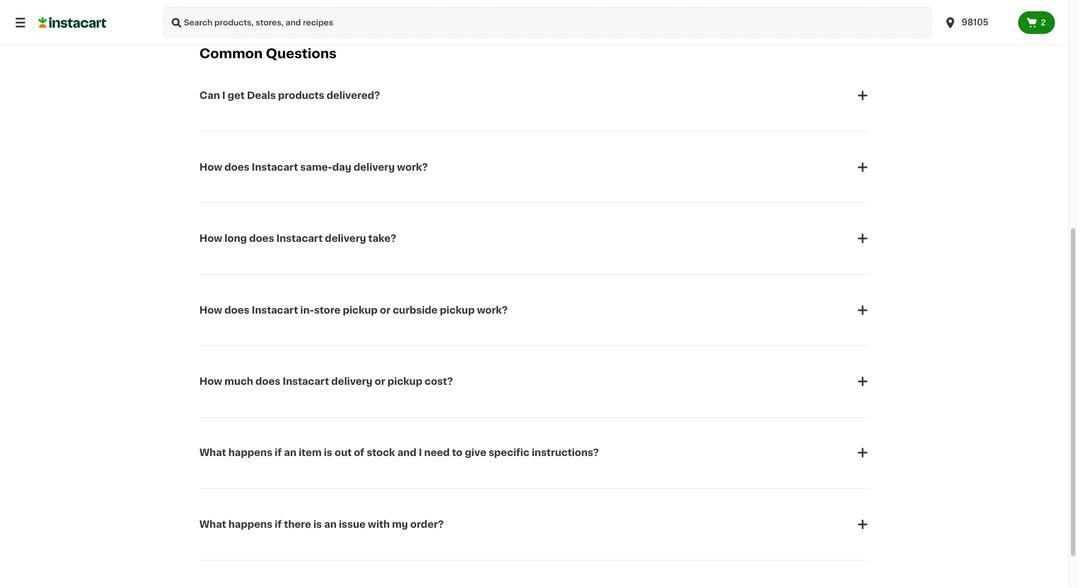 Task type: describe. For each thing, give the bounding box(es) containing it.
2 button
[[1018, 11, 1055, 34]]

how for how long does instacart delivery take?
[[199, 234, 222, 243]]

Search field
[[163, 7, 932, 38]]

in-
[[300, 306, 314, 315]]

what for what happens if there is an issue with my order?
[[199, 520, 226, 529]]

what happens if there is an issue with my order? button
[[199, 505, 869, 545]]

i inside dropdown button
[[222, 91, 225, 100]]

if for an
[[275, 449, 282, 458]]

need
[[424, 449, 450, 458]]

pickup inside how much does instacart delivery or pickup cost? dropdown button
[[388, 377, 422, 386]]

2 many in stock link from the left
[[626, 0, 704, 14]]

delivered?
[[327, 91, 380, 100]]

4 many from the left
[[812, 6, 830, 12]]

what happens if there is an issue with my order?
[[199, 520, 444, 529]]

deals
[[247, 91, 276, 100]]

happens for an
[[228, 449, 272, 458]]

store
[[314, 306, 341, 315]]

3 many from the left
[[724, 6, 742, 12]]

take?
[[368, 234, 396, 243]]

out
[[335, 449, 352, 458]]

stock inside what happens if an item is out of stock and i need to give specific instructions? dropdown button
[[367, 449, 395, 458]]

4 in from the left
[[831, 6, 837, 12]]

1 many in stock from the left
[[463, 6, 508, 12]]

item
[[299, 449, 322, 458]]

how for how much does instacart delivery or pickup cost?
[[199, 377, 222, 386]]

how does instacart same-day delivery work? button
[[199, 147, 869, 188]]

issue
[[339, 520, 366, 529]]

with
[[368, 520, 390, 529]]

what for what happens if an item is out of stock and i need to give specific instructions?
[[199, 449, 226, 458]]

2 many in stock from the left
[[637, 6, 682, 12]]

can i get deals products delivered?
[[199, 91, 380, 100]]

3 in from the left
[[744, 6, 750, 12]]

there
[[284, 520, 311, 529]]

is inside dropdown button
[[324, 449, 332, 458]]

how for how does instacart in-store pickup or curbside pickup work?
[[199, 306, 222, 315]]

delivery inside how does instacart same-day delivery work? dropdown button
[[354, 163, 395, 172]]

what happens if an item is out of stock and i need to give specific instructions? button
[[199, 433, 869, 474]]

to
[[452, 449, 463, 458]]

how much does instacart delivery or pickup cost? button
[[199, 361, 869, 402]]

how long does instacart delivery take? button
[[199, 218, 869, 259]]

same-
[[300, 163, 332, 172]]

happens for there
[[228, 520, 272, 529]]

cost?
[[425, 377, 453, 386]]

and
[[397, 449, 417, 458]]

98105 button
[[944, 7, 1012, 38]]

98105
[[962, 18, 989, 27]]

what happens if an item is out of stock and i need to give specific instructions?
[[199, 449, 599, 458]]

curbside
[[393, 306, 438, 315]]

day
[[332, 163, 351, 172]]



Task type: locate. For each thing, give the bounding box(es) containing it.
how inside dropdown button
[[199, 306, 222, 315]]

2 vertical spatial delivery
[[331, 377, 372, 386]]

1 many from the left
[[463, 6, 481, 12]]

delivery
[[354, 163, 395, 172], [325, 234, 366, 243], [331, 377, 372, 386]]

2 in from the left
[[657, 6, 663, 12]]

98105 button
[[937, 7, 1018, 38]]

or
[[380, 306, 391, 315], [375, 377, 385, 386]]

pickup
[[343, 306, 378, 315], [440, 306, 475, 315], [388, 377, 422, 386]]

instructions?
[[532, 449, 599, 458]]

how long does instacart delivery take?
[[199, 234, 396, 243]]

long
[[225, 234, 247, 243]]

is
[[324, 449, 332, 458], [313, 520, 322, 529]]

if left there
[[275, 520, 282, 529]]

does
[[225, 163, 250, 172], [249, 234, 274, 243], [225, 306, 250, 315], [255, 377, 280, 386]]

1 vertical spatial what
[[199, 520, 226, 529]]

products
[[278, 91, 324, 100]]

happens inside dropdown button
[[228, 520, 272, 529]]

of
[[354, 449, 364, 458]]

0 vertical spatial i
[[222, 91, 225, 100]]

how does instacart same-day delivery work?
[[199, 163, 428, 172]]

0 vertical spatial work?
[[397, 163, 428, 172]]

common questions
[[199, 48, 337, 60]]

an inside what happens if there is an issue with my order? dropdown button
[[324, 520, 337, 529]]

0 vertical spatial what
[[199, 449, 226, 458]]

1 horizontal spatial work?
[[477, 306, 508, 315]]

delivery inside how long does instacart delivery take? dropdown button
[[325, 234, 366, 243]]

3 many in stock link from the left
[[713, 0, 791, 14]]

1 how from the top
[[199, 163, 222, 172]]

1 vertical spatial if
[[275, 520, 282, 529]]

how for how does instacart same-day delivery work?
[[199, 163, 222, 172]]

happens
[[228, 449, 272, 458], [228, 520, 272, 529]]

delivery for take?
[[325, 234, 366, 243]]

if inside dropdown button
[[275, 520, 282, 529]]

1 vertical spatial or
[[375, 377, 385, 386]]

my
[[392, 520, 408, 529]]

0 horizontal spatial an
[[284, 449, 296, 458]]

0 vertical spatial delivery
[[354, 163, 395, 172]]

0 vertical spatial happens
[[228, 449, 272, 458]]

an inside what happens if an item is out of stock and i need to give specific instructions? dropdown button
[[284, 449, 296, 458]]

0 horizontal spatial i
[[222, 91, 225, 100]]

how much does instacart delivery or pickup cost?
[[199, 377, 453, 386]]

1 happens from the top
[[228, 449, 272, 458]]

i inside dropdown button
[[419, 449, 422, 458]]

can i get deals products delivered? button
[[199, 75, 869, 116]]

2 horizontal spatial pickup
[[440, 306, 475, 315]]

4 how from the top
[[199, 377, 222, 386]]

2
[[1041, 19, 1046, 27]]

give
[[465, 449, 486, 458]]

1 if from the top
[[275, 449, 282, 458]]

0 vertical spatial an
[[284, 449, 296, 458]]

1 what from the top
[[199, 449, 226, 458]]

how
[[199, 163, 222, 172], [199, 234, 222, 243], [199, 306, 222, 315], [199, 377, 222, 386]]

1 vertical spatial i
[[419, 449, 422, 458]]

1 vertical spatial an
[[324, 520, 337, 529]]

many in stock link
[[452, 0, 530, 14], [626, 0, 704, 14], [713, 0, 791, 14], [800, 0, 878, 14]]

0 vertical spatial is
[[324, 449, 332, 458]]

1 in from the left
[[483, 6, 488, 12]]

how does instacart in-store pickup or curbside pickup work? button
[[199, 290, 869, 331]]

can
[[199, 91, 220, 100]]

2 if from the top
[[275, 520, 282, 529]]

i right and
[[419, 449, 422, 458]]

2 how from the top
[[199, 234, 222, 243]]

1 vertical spatial is
[[313, 520, 322, 529]]

stock
[[490, 6, 508, 12], [664, 6, 682, 12], [751, 6, 769, 12], [838, 6, 856, 12], [367, 449, 395, 458]]

4 many in stock from the left
[[812, 6, 856, 12]]

get
[[228, 91, 245, 100]]

work? inside dropdown button
[[397, 163, 428, 172]]

if for there
[[275, 520, 282, 529]]

pickup right store
[[343, 306, 378, 315]]

2 many from the left
[[637, 6, 655, 12]]

work?
[[397, 163, 428, 172], [477, 306, 508, 315]]

3 many in stock from the left
[[724, 6, 769, 12]]

2 happens from the top
[[228, 520, 272, 529]]

0 horizontal spatial work?
[[397, 163, 428, 172]]

1 horizontal spatial i
[[419, 449, 422, 458]]

does inside dropdown button
[[225, 306, 250, 315]]

1 horizontal spatial is
[[324, 449, 332, 458]]

specific
[[489, 449, 530, 458]]

questions
[[266, 48, 337, 60]]

0 vertical spatial or
[[380, 306, 391, 315]]

is right there
[[313, 520, 322, 529]]

i
[[222, 91, 225, 100], [419, 449, 422, 458]]

pickup left cost?
[[388, 377, 422, 386]]

1 horizontal spatial pickup
[[388, 377, 422, 386]]

delivery for or
[[331, 377, 372, 386]]

0 horizontal spatial pickup
[[343, 306, 378, 315]]

if inside dropdown button
[[275, 449, 282, 458]]

0 vertical spatial if
[[275, 449, 282, 458]]

1 vertical spatial delivery
[[325, 234, 366, 243]]

is inside dropdown button
[[313, 520, 322, 529]]

instacart logo image
[[38, 16, 106, 29]]

order?
[[410, 520, 444, 529]]

1 vertical spatial work?
[[477, 306, 508, 315]]

many in stock
[[463, 6, 508, 12], [637, 6, 682, 12], [724, 6, 769, 12], [812, 6, 856, 12]]

in
[[483, 6, 488, 12], [657, 6, 663, 12], [744, 6, 750, 12], [831, 6, 837, 12]]

1 vertical spatial happens
[[228, 520, 272, 529]]

instacart inside dropdown button
[[252, 306, 298, 315]]

3 how from the top
[[199, 306, 222, 315]]

or inside dropdown button
[[380, 306, 391, 315]]

an left the item
[[284, 449, 296, 458]]

an
[[284, 449, 296, 458], [324, 520, 337, 529]]

if left the item
[[275, 449, 282, 458]]

2 what from the top
[[199, 520, 226, 529]]

1 horizontal spatial an
[[324, 520, 337, 529]]

is left 'out'
[[324, 449, 332, 458]]

happens inside dropdown button
[[228, 449, 272, 458]]

pickup right curbside
[[440, 306, 475, 315]]

common
[[199, 48, 263, 60]]

what
[[199, 449, 226, 458], [199, 520, 226, 529]]

much
[[225, 377, 253, 386]]

instacart
[[252, 163, 298, 172], [276, 234, 323, 243], [252, 306, 298, 315], [283, 377, 329, 386]]

an left issue
[[324, 520, 337, 529]]

delivery inside how much does instacart delivery or pickup cost? dropdown button
[[331, 377, 372, 386]]

0 horizontal spatial is
[[313, 520, 322, 529]]

4 many in stock link from the left
[[800, 0, 878, 14]]

what inside dropdown button
[[199, 449, 226, 458]]

or inside dropdown button
[[375, 377, 385, 386]]

what inside dropdown button
[[199, 520, 226, 529]]

how does instacart in-store pickup or curbside pickup work?
[[199, 306, 508, 315]]

1 many in stock link from the left
[[452, 0, 530, 14]]

i left get
[[222, 91, 225, 100]]

work? inside dropdown button
[[477, 306, 508, 315]]

if
[[275, 449, 282, 458], [275, 520, 282, 529]]

many
[[463, 6, 481, 12], [637, 6, 655, 12], [724, 6, 742, 12], [812, 6, 830, 12]]

None search field
[[163, 7, 932, 38]]



Task type: vqa. For each thing, say whether or not it's contained in the screenshot.
"Matte" to the top
no



